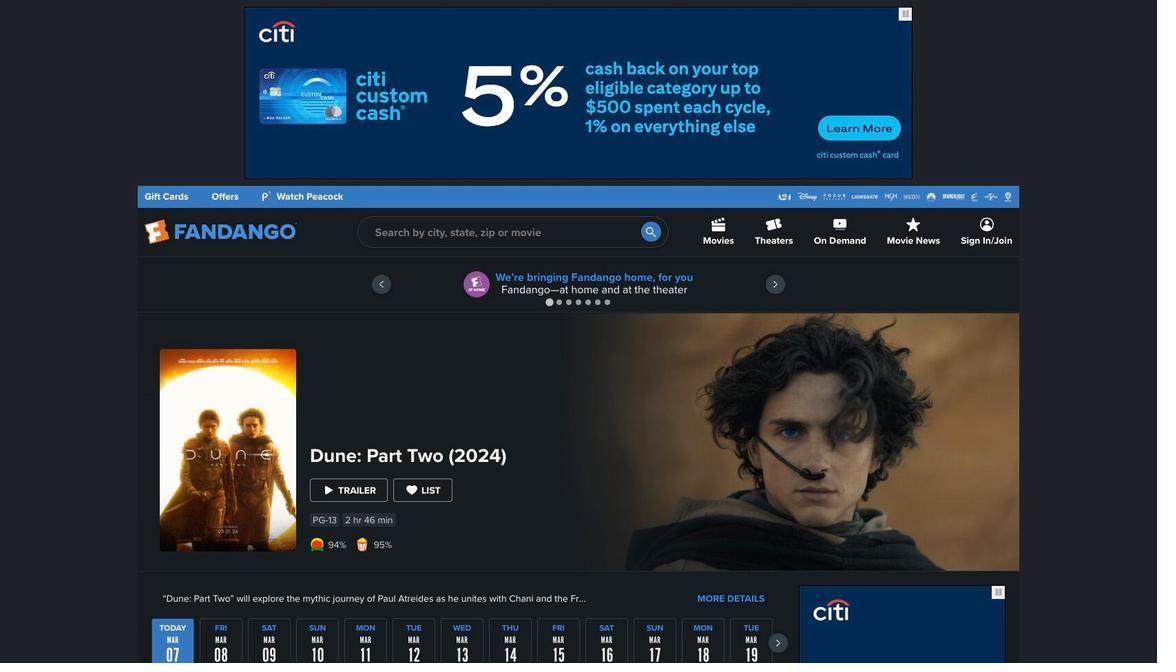 Task type: vqa. For each thing, say whether or not it's contained in the screenshot.
bottommost REGION
yes



Task type: locate. For each thing, give the bounding box(es) containing it.
None search field
[[357, 216, 669, 248]]

Search by city, state, zip or movie text field
[[357, 216, 669, 248]]

advertisement element
[[245, 7, 913, 179], [799, 585, 1006, 663]]

region
[[138, 257, 1019, 312], [152, 619, 788, 663]]

1 vertical spatial region
[[152, 619, 788, 663]]

0 horizontal spatial flat image
[[310, 538, 324, 552]]

flat image
[[310, 538, 324, 552], [355, 538, 369, 552]]

0 vertical spatial advertisement element
[[245, 7, 913, 179]]

advertisement element inside movie summary element
[[799, 585, 1006, 663]]

1 flat image from the left
[[310, 538, 324, 552]]

movie summary element
[[138, 313, 1019, 663]]

1 horizontal spatial flat image
[[355, 538, 369, 552]]

1 vertical spatial advertisement element
[[799, 585, 1006, 663]]

dune: part two (2024) movie poster image
[[160, 349, 296, 552]]

1 of 15 group
[[152, 619, 194, 663]]



Task type: describe. For each thing, give the bounding box(es) containing it.
offer icon image
[[464, 271, 490, 298]]

select a slide to show tab list
[[138, 297, 1019, 307]]

0 vertical spatial region
[[138, 257, 1019, 312]]

2 flat image from the left
[[355, 538, 369, 552]]



